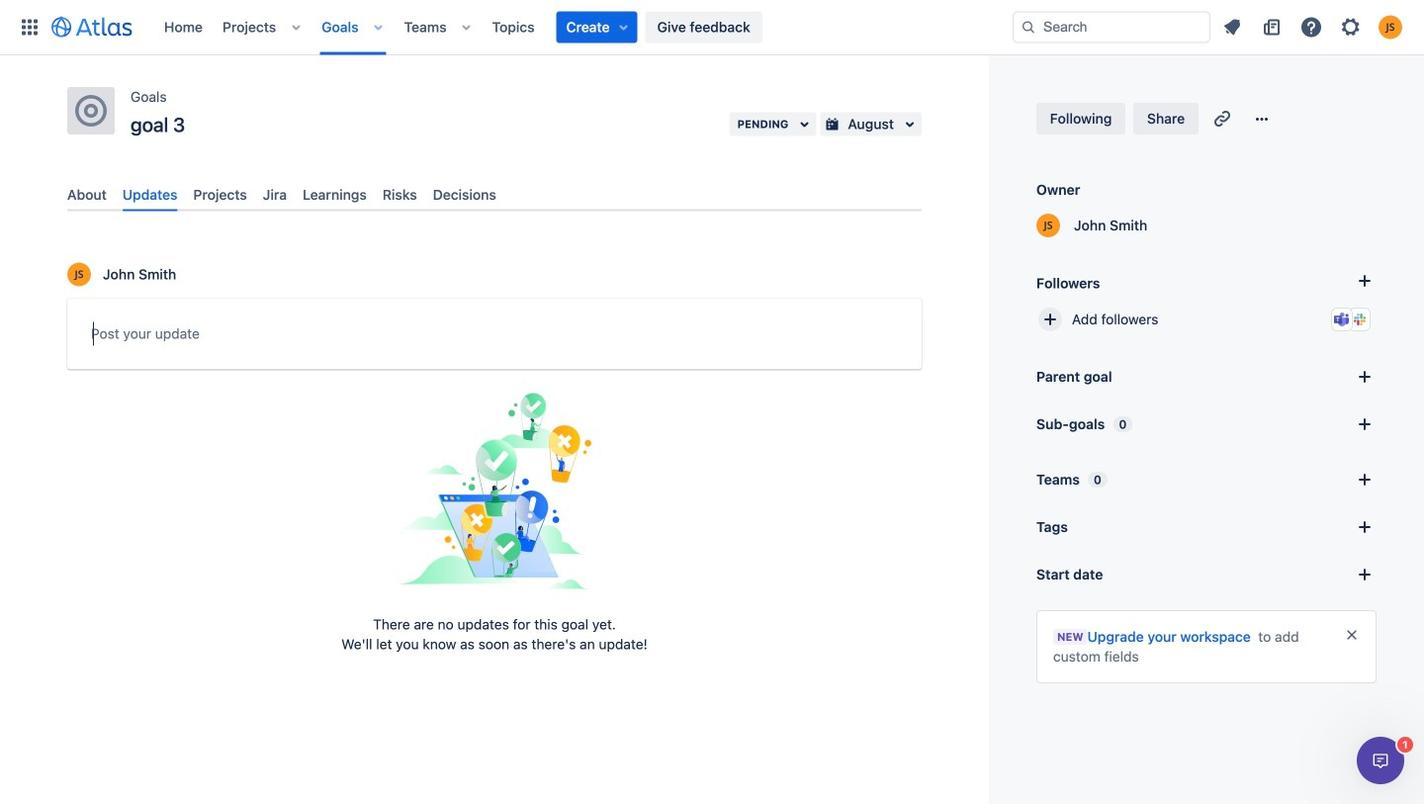 Task type: vqa. For each thing, say whether or not it's contained in the screenshot.
'Help' image
yes



Task type: describe. For each thing, give the bounding box(es) containing it.
slack logo showing nan channels are connected to this goal image
[[1353, 312, 1368, 328]]

goal icon image
[[75, 95, 107, 127]]

more icon image
[[1251, 107, 1275, 131]]

add follower image
[[1039, 308, 1063, 331]]

Main content area, start typing to enter text. text field
[[91, 322, 898, 353]]

notifications image
[[1221, 15, 1245, 39]]

account image
[[1379, 15, 1403, 39]]



Task type: locate. For each thing, give the bounding box(es) containing it.
top element
[[12, 0, 1013, 55]]

None search field
[[1013, 11, 1211, 43]]

tab list
[[59, 179, 930, 211]]

Search field
[[1013, 11, 1211, 43]]

add a follower image
[[1354, 269, 1377, 293]]

banner
[[0, 0, 1425, 55]]

switch to... image
[[18, 15, 42, 39]]

help image
[[1300, 15, 1324, 39]]

close banner image
[[1345, 627, 1361, 643]]

msteams logo showing  channels are connected to this goal image
[[1335, 312, 1351, 328]]

settings image
[[1340, 15, 1363, 39]]

search image
[[1021, 19, 1037, 35]]



